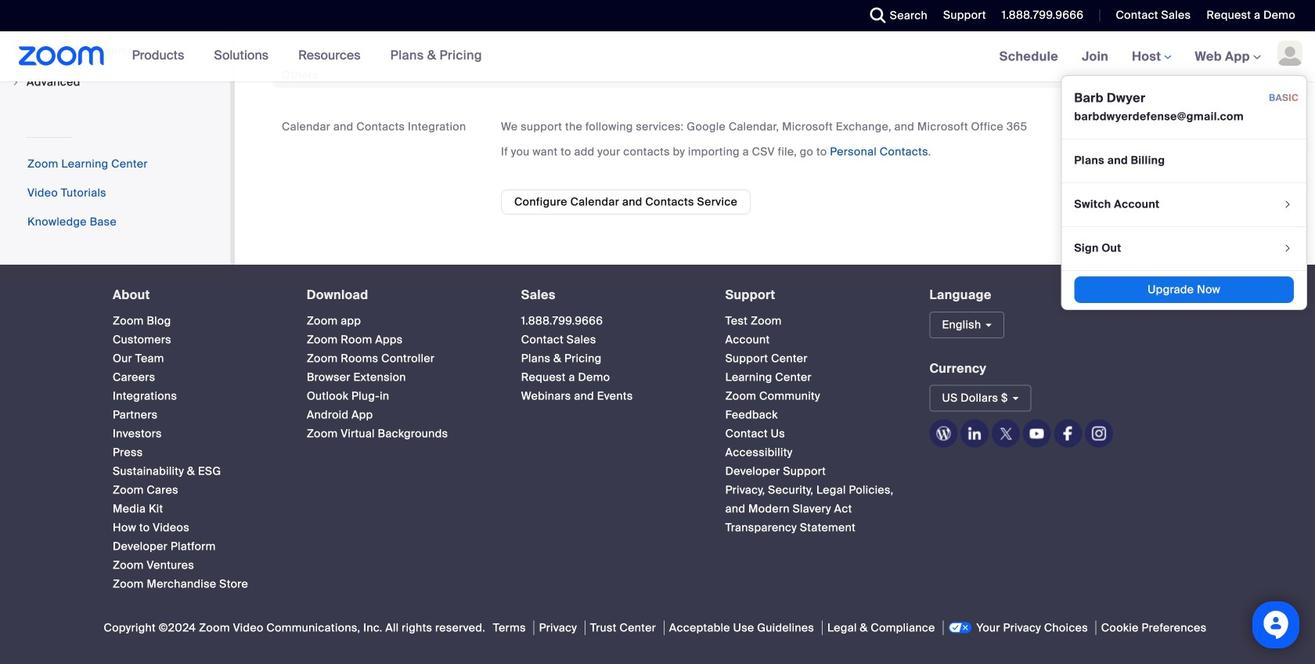 Task type: vqa. For each thing, say whether or not it's contained in the screenshot.
banner
yes



Task type: describe. For each thing, give the bounding box(es) containing it.
product information navigation
[[120, 31, 494, 81]]

2 heading from the left
[[307, 288, 493, 302]]

1 heading from the left
[[113, 288, 279, 302]]



Task type: locate. For each thing, give the bounding box(es) containing it.
admin menu menu
[[0, 0, 230, 99]]

application
[[501, 0, 1269, 19]]

menu
[[1062, 75, 1308, 310]]

right image
[[11, 78, 20, 87]]

banner
[[0, 31, 1316, 310]]

menu inside the meetings navigation
[[1062, 75, 1308, 310]]

heading
[[113, 288, 279, 302], [307, 288, 493, 302], [521, 288, 698, 302], [726, 288, 902, 302]]

3 heading from the left
[[521, 288, 698, 302]]

profile picture image
[[1278, 41, 1303, 66]]

menu item
[[0, 68, 230, 97]]

4 heading from the left
[[726, 288, 902, 302]]

zoom logo image
[[19, 46, 105, 66]]

meetings navigation
[[988, 31, 1316, 310]]



